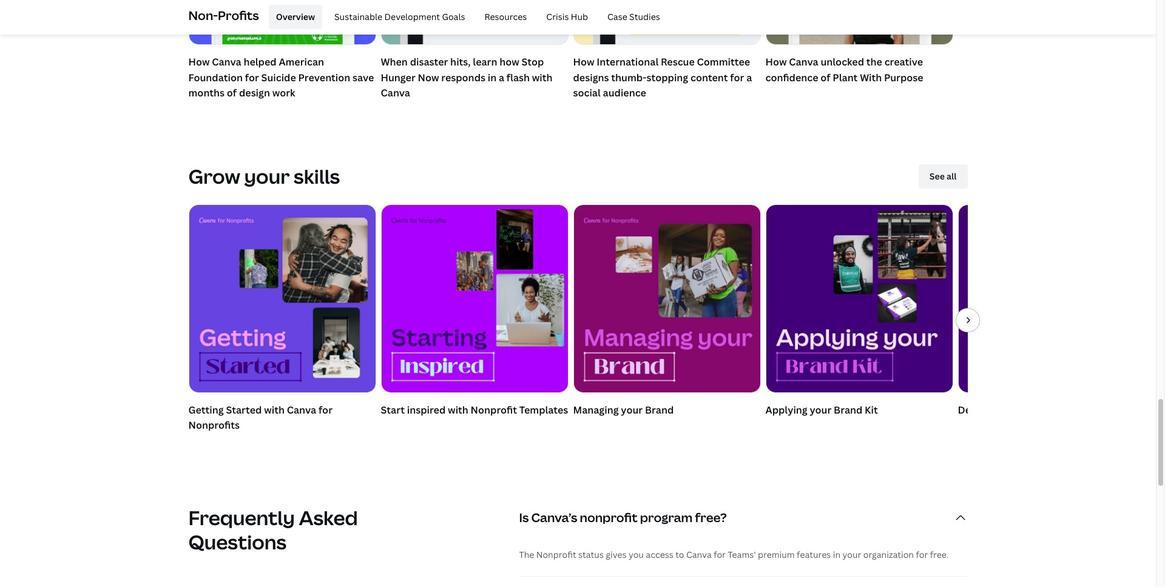 Task type: vqa. For each thing, say whether or not it's contained in the screenshot.
FOUNDATION
yes



Task type: locate. For each thing, give the bounding box(es) containing it.
a left flash
[[499, 71, 504, 84]]

for inside getting started with canva for nonprofits
[[319, 404, 333, 417]]

development
[[385, 11, 440, 22]]

1 horizontal spatial in
[[833, 549, 841, 561]]

crisis
[[546, 11, 569, 22]]

of left plant
[[821, 71, 831, 84]]

in inside when disaster hits, learn how stop hunger now responds in a flash with canva
[[488, 71, 497, 84]]

a down committee at the top of page
[[747, 71, 752, 84]]

design
[[239, 86, 270, 100]]

1 a from the left
[[499, 71, 504, 84]]

designing with images
[[958, 404, 1063, 417]]

nonprofit right "the"
[[536, 549, 576, 561]]

your left skills
[[244, 163, 290, 189]]

your right applying
[[810, 404, 832, 417]]

you
[[629, 549, 644, 561]]

nonprofit left the templates
[[471, 404, 517, 417]]

your right managing
[[621, 404, 643, 417]]

start inspired with nonprofit templates link
[[381, 204, 568, 421]]

in
[[488, 71, 497, 84], [833, 549, 841, 561]]

in down learn
[[488, 71, 497, 84]]

goals
[[442, 11, 465, 22]]

2 a from the left
[[747, 71, 752, 84]]

0 horizontal spatial brand
[[645, 404, 674, 417]]

how international rescue committee designs thumb-stopping content for a social audience link
[[573, 0, 761, 104]]

inspired
[[407, 404, 446, 417]]

with down stop on the left of page
[[532, 71, 553, 84]]

your for applying
[[810, 404, 832, 417]]

of inside how canva unlocked the creative confidence of plant with purpose
[[821, 71, 831, 84]]

case
[[608, 11, 627, 22]]

in right features
[[833, 549, 841, 561]]

how up foundation
[[188, 55, 210, 69]]

0 vertical spatial in
[[488, 71, 497, 84]]

1 horizontal spatial brand
[[834, 404, 863, 417]]

a
[[499, 71, 504, 84], [747, 71, 752, 84]]

3 how from the left
[[766, 55, 787, 69]]

1 horizontal spatial nonprofit
[[536, 549, 576, 561]]

canva down hunger
[[381, 86, 410, 100]]

canva up confidence
[[789, 55, 819, 69]]

1 horizontal spatial how
[[573, 55, 595, 69]]

international rescue committee image
[[574, 0, 760, 44]]

managing your brand
[[573, 404, 674, 417]]

responds
[[441, 71, 486, 84]]

how up confidence
[[766, 55, 787, 69]]

2 how from the left
[[573, 55, 595, 69]]

canva up foundation
[[212, 55, 241, 69]]

2 horizontal spatial how
[[766, 55, 787, 69]]

with
[[532, 71, 553, 84], [264, 404, 285, 417], [448, 404, 469, 417], [1007, 404, 1027, 417]]

of
[[821, 71, 831, 84], [227, 86, 237, 100]]

foundation
[[188, 71, 243, 84]]

0 horizontal spatial of
[[227, 86, 237, 100]]

questions
[[188, 529, 287, 555]]

designing with images link
[[958, 204, 1146, 421]]

crisis hub
[[546, 11, 588, 22]]

when disaster hits, learn how stop hunger now responds in a flash with canva link
[[381, 0, 568, 104]]

suicide
[[261, 71, 296, 84]]

brand
[[645, 404, 674, 417], [834, 404, 863, 417]]

canva's
[[531, 510, 578, 526]]

applying
[[766, 404, 808, 417]]

how inside how canva unlocked the creative confidence of plant with purpose
[[766, 55, 787, 69]]

how canva unlocked the creative confidence of plant with purpose link
[[766, 0, 953, 88]]

0 horizontal spatial a
[[499, 71, 504, 84]]

designing
[[958, 404, 1004, 417]]

canva
[[212, 55, 241, 69], [789, 55, 819, 69], [381, 86, 410, 100], [287, 404, 316, 417], [686, 549, 712, 561]]

2 brand from the left
[[834, 404, 863, 417]]

how for how canva helped american foundation for suicide prevention save months of design work
[[188, 55, 210, 69]]

for
[[245, 71, 259, 84], [730, 71, 744, 84], [319, 404, 333, 417], [714, 549, 726, 561], [916, 549, 928, 561]]

nonprofit
[[471, 404, 517, 417], [536, 549, 576, 561]]

with left images
[[1007, 404, 1027, 417]]

1 vertical spatial of
[[227, 86, 237, 100]]

sustainable
[[334, 11, 382, 22]]

0 horizontal spatial how
[[188, 55, 210, 69]]

0 horizontal spatial nonprofit
[[471, 404, 517, 417]]

when disaster hits, learn how stop hunger now responds in a flash with canva
[[381, 55, 553, 100]]

of inside how canva helped american foundation for suicide prevention save months of design work
[[227, 86, 237, 100]]

nonprofit
[[580, 510, 638, 526]]

sustainable development goals link
[[327, 5, 473, 29]]

how up designs
[[573, 55, 595, 69]]

how canva unlocked the creative confidence of plant with purpose
[[766, 55, 924, 84]]

1 horizontal spatial a
[[747, 71, 752, 84]]

the nonprofit status gives you access to canva for teams' premium features in your organization for free.
[[519, 549, 949, 561]]

overview
[[276, 11, 315, 22]]

0 horizontal spatial in
[[488, 71, 497, 84]]

1 horizontal spatial of
[[821, 71, 831, 84]]

with right started
[[264, 404, 285, 417]]

flash
[[507, 71, 530, 84]]

non-
[[188, 7, 218, 24]]

how inside how international rescue committee designs thumb-stopping content for a social audience
[[573, 55, 595, 69]]

0 vertical spatial of
[[821, 71, 831, 84]]

resources link
[[477, 5, 534, 29]]

menu bar
[[264, 5, 668, 29]]

nonprofits
[[188, 419, 240, 432]]

0 vertical spatial nonprofit
[[471, 404, 517, 417]]

the
[[519, 549, 534, 561]]

1 how from the left
[[188, 55, 210, 69]]

confidence
[[766, 71, 819, 84]]

1 brand from the left
[[645, 404, 674, 417]]

how international rescue committee designs thumb-stopping content for a social audience
[[573, 55, 752, 100]]

audience
[[603, 86, 646, 100]]

images
[[1029, 404, 1063, 417]]

premium
[[758, 549, 795, 561]]

canva right started
[[287, 404, 316, 417]]

studies
[[629, 11, 660, 22]]

how inside how canva helped american foundation for suicide prevention save months of design work
[[188, 55, 210, 69]]

managing
[[573, 404, 619, 417]]

resources
[[485, 11, 527, 22]]

canva inside how canva helped american foundation for suicide prevention save months of design work
[[212, 55, 241, 69]]

kit
[[865, 404, 878, 417]]

is
[[519, 510, 529, 526]]

of down foundation
[[227, 86, 237, 100]]

the
[[867, 55, 883, 69]]

designs
[[573, 71, 609, 84]]

unlocked
[[821, 55, 864, 69]]



Task type: describe. For each thing, give the bounding box(es) containing it.
committee
[[697, 55, 750, 69]]

getting
[[188, 404, 224, 417]]

with right inspired on the bottom left of page
[[448, 404, 469, 417]]

case studies
[[608, 11, 660, 22]]

how canva helped american foundation for suicide prevention save months of design work
[[188, 55, 374, 100]]

thumb-
[[611, 71, 647, 84]]

plant
[[833, 71, 858, 84]]

when
[[381, 55, 408, 69]]

how canva helped american foundation for suicide prevention save months of design work link
[[188, 0, 376, 104]]

grow
[[188, 163, 240, 189]]

non-profits
[[188, 7, 259, 24]]

brand for applying your brand kit
[[834, 404, 863, 417]]

how for how canva unlocked the creative confidence of plant with purpose
[[766, 55, 787, 69]]

status
[[579, 549, 604, 561]]

brand for managing your brand
[[645, 404, 674, 417]]

american
[[279, 55, 324, 69]]

save
[[353, 71, 374, 84]]

stop
[[522, 55, 544, 69]]

stopping
[[647, 71, 688, 84]]

your left organization
[[843, 549, 862, 561]]

american foundation image
[[189, 0, 375, 44]]

asked
[[299, 505, 358, 531]]

how
[[500, 55, 519, 69]]

start
[[381, 404, 405, 417]]

canva inside when disaster hits, learn how stop hunger now responds in a flash with canva
[[381, 86, 410, 100]]

to
[[676, 549, 684, 561]]

start inspired with nonprofit templates
[[381, 404, 568, 417]]

international
[[597, 55, 659, 69]]

for inside how canva helped american foundation for suicide prevention save months of design work
[[245, 71, 259, 84]]

rescue
[[661, 55, 695, 69]]

hits,
[[450, 55, 471, 69]]

your for managing
[[621, 404, 643, 417]]

content
[[691, 71, 728, 84]]

with inside getting started with canva for nonprofits
[[264, 404, 285, 417]]

teams'
[[728, 549, 756, 561]]

organization
[[864, 549, 914, 561]]

work
[[272, 86, 295, 100]]

a inside when disaster hits, learn how stop hunger now responds in a flash with canva
[[499, 71, 504, 84]]

crisis hub link
[[539, 5, 595, 29]]

program
[[640, 510, 693, 526]]

menu bar containing overview
[[264, 5, 668, 29]]

hunger
[[381, 71, 416, 84]]

frequently asked questions
[[188, 505, 358, 555]]

templates
[[519, 404, 568, 417]]

disaster
[[410, 55, 448, 69]]

learn
[[473, 55, 497, 69]]

started
[[226, 404, 262, 417]]

is canva's nonprofit program free?
[[519, 510, 727, 526]]

helped
[[244, 55, 277, 69]]

is canva's nonprofit program free? button
[[519, 497, 968, 540]]

case studies link
[[600, 5, 668, 29]]

grow your skills
[[188, 163, 340, 189]]

your for grow
[[244, 163, 290, 189]]

profits
[[218, 7, 259, 24]]

managing your brand link
[[573, 204, 761, 421]]

canva inside getting started with canva for nonprofits
[[287, 404, 316, 417]]

plant foundation image
[[766, 0, 953, 44]]

applying your brand kit
[[766, 404, 878, 417]]

now
[[418, 71, 439, 84]]

getting started with canva for nonprofits link
[[188, 204, 376, 436]]

1 vertical spatial in
[[833, 549, 841, 561]]

months
[[188, 86, 225, 100]]

for inside how international rescue committee designs thumb-stopping content for a social audience
[[730, 71, 744, 84]]

free.
[[930, 549, 949, 561]]

with
[[860, 71, 882, 84]]

features
[[797, 549, 831, 561]]

social
[[573, 86, 601, 100]]

creative
[[885, 55, 923, 69]]

purpose
[[884, 71, 924, 84]]

getting started with canva for nonprofits
[[188, 404, 333, 432]]

access
[[646, 549, 674, 561]]

prevention
[[298, 71, 350, 84]]

free?
[[695, 510, 727, 526]]

applying your brand kit link
[[766, 204, 953, 421]]

a inside how international rescue committee designs thumb-stopping content for a social audience
[[747, 71, 752, 84]]

gives
[[606, 549, 627, 561]]

sustainable development goals
[[334, 11, 465, 22]]

overview link
[[269, 5, 322, 29]]

with inside when disaster hits, learn how stop hunger now responds in a flash with canva
[[532, 71, 553, 84]]

1 vertical spatial nonprofit
[[536, 549, 576, 561]]

how for how international rescue committee designs thumb-stopping content for a social audience
[[573, 55, 595, 69]]

stop hunger now image
[[381, 0, 568, 44]]

canva right to at the right of the page
[[686, 549, 712, 561]]

canva inside how canva unlocked the creative confidence of plant with purpose
[[789, 55, 819, 69]]

hub
[[571, 11, 588, 22]]



